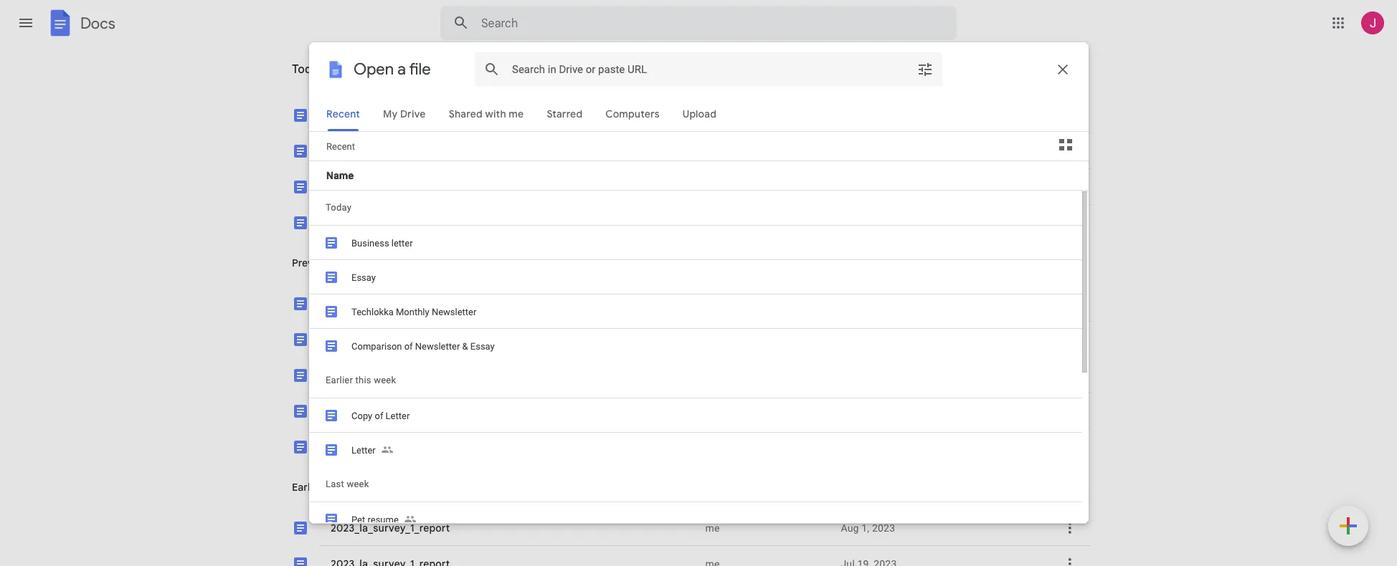 Task type: locate. For each thing, give the bounding box(es) containing it.
me inside essay option
[[706, 217, 720, 229]]

0 horizontal spatial of
[[359, 297, 369, 310]]

letter
[[377, 145, 403, 158]]

last opened by me 1:13 pm element
[[841, 216, 1040, 230]]

1 untitled document from the top
[[331, 405, 421, 418]]

today for techlokka monthly newsletter google docs 5 follow ups element
[[292, 68, 321, 81]]

None search field
[[441, 6, 957, 40]]

essay inside option
[[331, 216, 359, 229]]

1 today from the top
[[292, 62, 325, 77]]

list box
[[276, 0, 1117, 567]]

copy of letter option
[[276, 286, 1092, 567]]

techlokka monthly newsletter
[[331, 109, 477, 122]]

2 untitled from the top
[[331, 441, 370, 454]]

option
[[276, 547, 1092, 567]]

1 untitled from the top
[[331, 405, 370, 418]]

last opened by me aug 1, 2023 element
[[841, 521, 1040, 536]]

0 vertical spatial newsletter
[[425, 109, 477, 122]]

me for 1:42 pm
[[706, 181, 720, 193]]

comparison of newsletter & essay option
[[276, 169, 1092, 567]]

1 vertical spatial newsletter
[[405, 180, 458, 193]]

copy
[[331, 297, 356, 310]]

2 today from the top
[[292, 68, 321, 81]]

techlokka monthly newsletter option
[[276, 0, 1117, 567]]

newsletter inside option
[[425, 109, 477, 122]]

last modified by me
[[833, 60, 929, 73]]

aug 1, 2023
[[841, 523, 896, 534]]

essay right & on the top left of page
[[470, 180, 499, 193]]

untitled
[[331, 405, 370, 418], [331, 441, 370, 454]]

3 owned by me element from the top
[[706, 216, 830, 230]]

today
[[292, 62, 325, 77], [292, 68, 321, 81]]

last
[[833, 60, 853, 73]]

newsletter inside option
[[405, 180, 458, 193]]

me inside 2023_la_survey_1_report option
[[706, 523, 720, 534]]

today heading
[[281, 46, 663, 92]]

1,
[[862, 523, 870, 534]]

of right copy
[[359, 297, 369, 310]]

&
[[460, 180, 468, 193]]

1:13 pm
[[841, 217, 878, 229]]

comparison of newsletter & essay google docs 25 follow ups element
[[329, 178, 697, 196]]

comparison of newsletter & essay
[[331, 180, 499, 193]]

1 vertical spatial essay
[[331, 216, 359, 229]]

essay down comparison
[[331, 216, 359, 229]]

today inside heading
[[292, 62, 325, 77]]

owned by me element
[[706, 108, 830, 122], [706, 180, 830, 194], [706, 216, 830, 230], [706, 521, 830, 536], [706, 557, 830, 567]]

list box containing techlokka monthly newsletter
[[276, 0, 1117, 567]]

essay inside option
[[470, 180, 499, 193]]

owned by me element inside essay option
[[706, 216, 830, 230]]

newsletter for of
[[405, 180, 458, 193]]

4 owned by me element from the top
[[706, 521, 830, 536]]

1 horizontal spatial essay
[[470, 180, 499, 193]]

0 vertical spatial document
[[372, 405, 421, 418]]

letter
[[372, 297, 401, 310]]

1 vertical spatial document
[[372, 441, 421, 454]]

1 horizontal spatial of
[[392, 180, 402, 193]]

aug
[[841, 523, 859, 534]]

newsletter
[[425, 109, 477, 122], [405, 180, 458, 193]]

0 vertical spatial of
[[392, 180, 402, 193]]

of inside 'previous 7 days' 'list box'
[[359, 297, 369, 310]]

essay option
[[276, 205, 1092, 567]]

techlokka
[[331, 109, 380, 122]]

1 vertical spatial of
[[359, 297, 369, 310]]

untitled document option
[[276, 394, 1092, 567], [276, 430, 1092, 567]]

0 horizontal spatial essay
[[331, 216, 359, 229]]

today for list box containing techlokka monthly newsletter
[[292, 62, 325, 77]]

newsletter left & on the top left of page
[[405, 180, 458, 193]]

pet
[[331, 333, 347, 346]]

me inside "comparison of newsletter & essay" option
[[706, 181, 720, 193]]

7
[[335, 257, 341, 270]]

0 vertical spatial essay
[[470, 180, 499, 193]]

newsletter right monthly
[[425, 109, 477, 122]]

modified
[[856, 60, 898, 73]]

document
[[372, 405, 421, 418], [372, 441, 421, 454]]

of down letter
[[392, 180, 402, 193]]

2 owned by me element from the top
[[706, 180, 830, 194]]

business
[[331, 145, 374, 158]]

search image
[[447, 9, 476, 37]]

untitled document
[[331, 405, 421, 418], [331, 441, 421, 454]]

0 vertical spatial untitled document
[[331, 405, 421, 418]]

business letter option
[[276, 133, 1092, 567]]

resume
[[349, 333, 385, 346]]

owned by me element for aug 1, 2023
[[706, 521, 830, 536]]

business letter
[[331, 145, 403, 158]]

me
[[915, 60, 929, 73], [706, 109, 720, 121], [706, 181, 720, 193], [706, 217, 720, 229], [706, 523, 720, 534]]

owned by me element for 1:42 pm
[[706, 180, 830, 194]]

0 vertical spatial untitled
[[331, 405, 370, 418]]

1 vertical spatial untitled document
[[331, 441, 421, 454]]

2023_la_survey_1_report
[[331, 522, 450, 535]]

1 vertical spatial untitled
[[331, 441, 370, 454]]

essay
[[470, 180, 499, 193], [331, 216, 359, 229]]

of
[[392, 180, 402, 193], [359, 297, 369, 310]]



Task type: vqa. For each thing, say whether or not it's contained in the screenshot.
N ew
no



Task type: describe. For each thing, give the bounding box(es) containing it.
the
[[331, 369, 349, 382]]

me for aug 1, 2023
[[706, 523, 720, 534]]

1 document from the top
[[372, 405, 421, 418]]

last opened by me 1:42 pm element
[[841, 180, 1040, 194]]

previous 7 days list box
[[276, 286, 1092, 567]]

the doomy doc
[[331, 369, 408, 382]]

1 untitled document option from the top
[[276, 394, 1092, 567]]

5 owned by me element from the top
[[706, 557, 830, 567]]

me inside techlokka monthly newsletter option
[[706, 109, 720, 121]]

create new document image
[[1329, 507, 1369, 550]]

docs
[[80, 13, 115, 33]]

copy of letter google docs 5 follow ups element
[[329, 295, 697, 313]]

newsletter for monthly
[[425, 109, 477, 122]]

1 owned by me element from the top
[[706, 108, 830, 122]]

2 untitled document from the top
[[331, 441, 421, 454]]

2023
[[873, 523, 896, 534]]

of for copy
[[359, 297, 369, 310]]

previous
[[292, 257, 333, 270]]

of for comparison
[[392, 180, 402, 193]]

pet resume
[[331, 333, 385, 346]]

monthly
[[382, 109, 422, 122]]

doomy
[[352, 369, 386, 382]]

by
[[900, 60, 912, 73]]

pet resume option
[[276, 322, 1092, 567]]

earlier
[[292, 482, 323, 494]]

docs link
[[46, 9, 115, 40]]

1:42 pm
[[841, 181, 878, 193]]

2023_la_survey_1_report option
[[276, 511, 1092, 567]]

2 document from the top
[[372, 441, 421, 454]]

last opened by me jul 19, 2023 element
[[841, 557, 1040, 567]]

previous 7 days
[[292, 257, 366, 270]]

owned by me element for 1:13 pm
[[706, 216, 830, 230]]

days
[[343, 257, 366, 270]]

techlokka monthly newsletter google docs 5 follow ups element
[[329, 106, 697, 124]]

copy of letter
[[331, 297, 401, 310]]

pet resume google docs element
[[329, 333, 697, 347]]

2 untitled document option from the top
[[276, 430, 1092, 567]]

comparison
[[331, 180, 390, 193]]

earlier list box
[[276, 511, 1092, 567]]

the doomy doc option
[[276, 358, 1092, 567]]

doc
[[388, 369, 408, 382]]

me for 1:13 pm
[[706, 217, 720, 229]]



